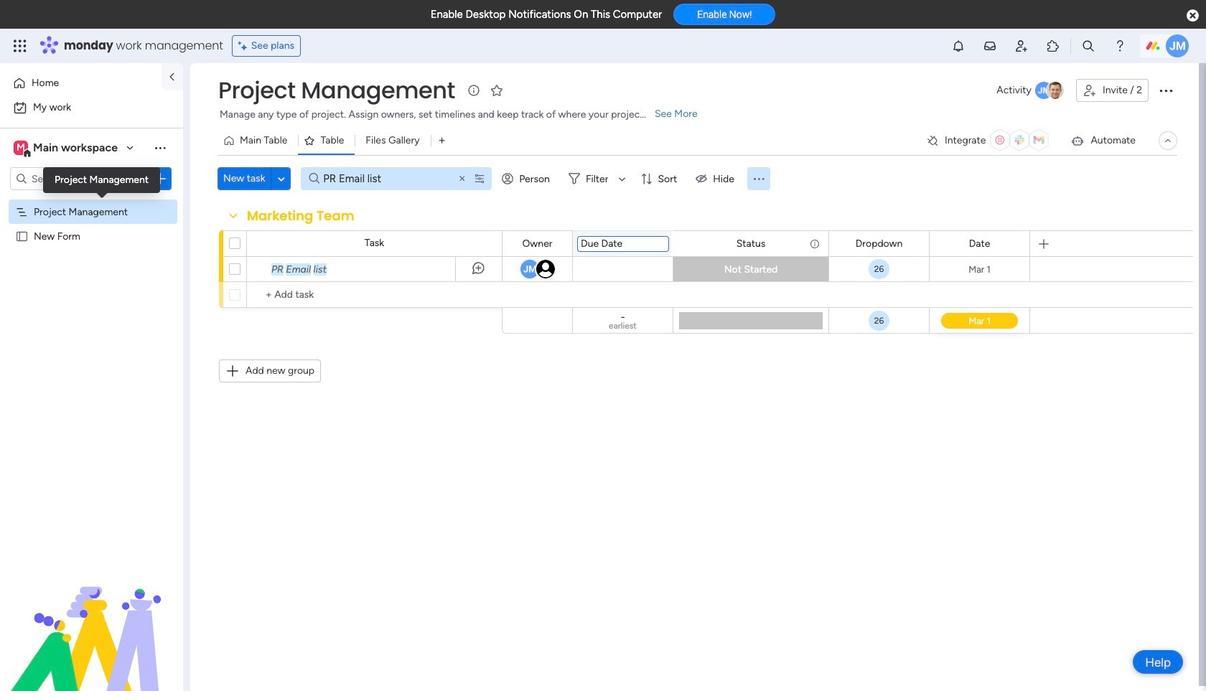 Task type: locate. For each thing, give the bounding box(es) containing it.
workspace selection element
[[14, 139, 120, 158]]

1 horizontal spatial options image
[[200, 251, 211, 287]]

search options image
[[474, 173, 486, 185]]

add view image
[[439, 135, 445, 146]]

collapse board header image
[[1163, 135, 1175, 147]]

lottie animation image
[[0, 547, 183, 692]]

workspace options image
[[153, 141, 167, 155]]

None field
[[215, 75, 459, 106], [244, 207, 358, 226], [519, 236, 556, 252], [578, 236, 670, 252], [733, 236, 770, 252], [853, 236, 907, 252], [966, 236, 995, 252], [215, 75, 459, 106], [244, 207, 358, 226], [519, 236, 556, 252], [578, 236, 670, 252], [733, 236, 770, 252], [853, 236, 907, 252], [966, 236, 995, 252]]

1 vertical spatial options image
[[153, 172, 167, 186]]

notifications image
[[952, 39, 966, 53]]

clear search image
[[457, 173, 469, 185]]

arrow down image
[[614, 170, 631, 188]]

0 vertical spatial options image
[[1158, 82, 1175, 99]]

v2 search image
[[309, 171, 320, 187]]

option
[[9, 72, 153, 95], [9, 96, 175, 119], [0, 199, 183, 202]]

list box
[[0, 196, 183, 442]]

menu image
[[752, 172, 766, 186]]

add to favorites image
[[490, 83, 504, 97]]

help image
[[1114, 39, 1128, 53]]

jeremy miller image
[[1167, 34, 1190, 57]]

options image
[[1158, 82, 1175, 99], [153, 172, 167, 186], [200, 251, 211, 287]]

0 vertical spatial option
[[9, 72, 153, 95]]

public board image
[[15, 229, 29, 243]]

update feed image
[[984, 39, 998, 53]]

Search in workspace field
[[30, 171, 120, 187]]



Task type: vqa. For each thing, say whether or not it's contained in the screenshot.
TAB LIST on the top of page
no



Task type: describe. For each thing, give the bounding box(es) containing it.
dapulse close image
[[1188, 9, 1200, 23]]

0 horizontal spatial options image
[[153, 172, 167, 186]]

see plans image
[[238, 38, 251, 54]]

monday marketplace image
[[1047, 39, 1061, 53]]

search everything image
[[1082, 39, 1096, 53]]

lottie animation element
[[0, 547, 183, 692]]

2 horizontal spatial options image
[[1158, 82, 1175, 99]]

2 vertical spatial options image
[[200, 251, 211, 287]]

2 vertical spatial option
[[0, 199, 183, 202]]

column information image
[[810, 238, 821, 250]]

workspace image
[[14, 140, 28, 156]]

invite members image
[[1015, 39, 1030, 53]]

select product image
[[13, 39, 27, 53]]

+ Add task text field
[[254, 287, 496, 304]]

1 vertical spatial option
[[9, 96, 175, 119]]

show board description image
[[465, 83, 483, 98]]

Search field
[[320, 169, 437, 189]]

angle down image
[[278, 174, 285, 184]]



